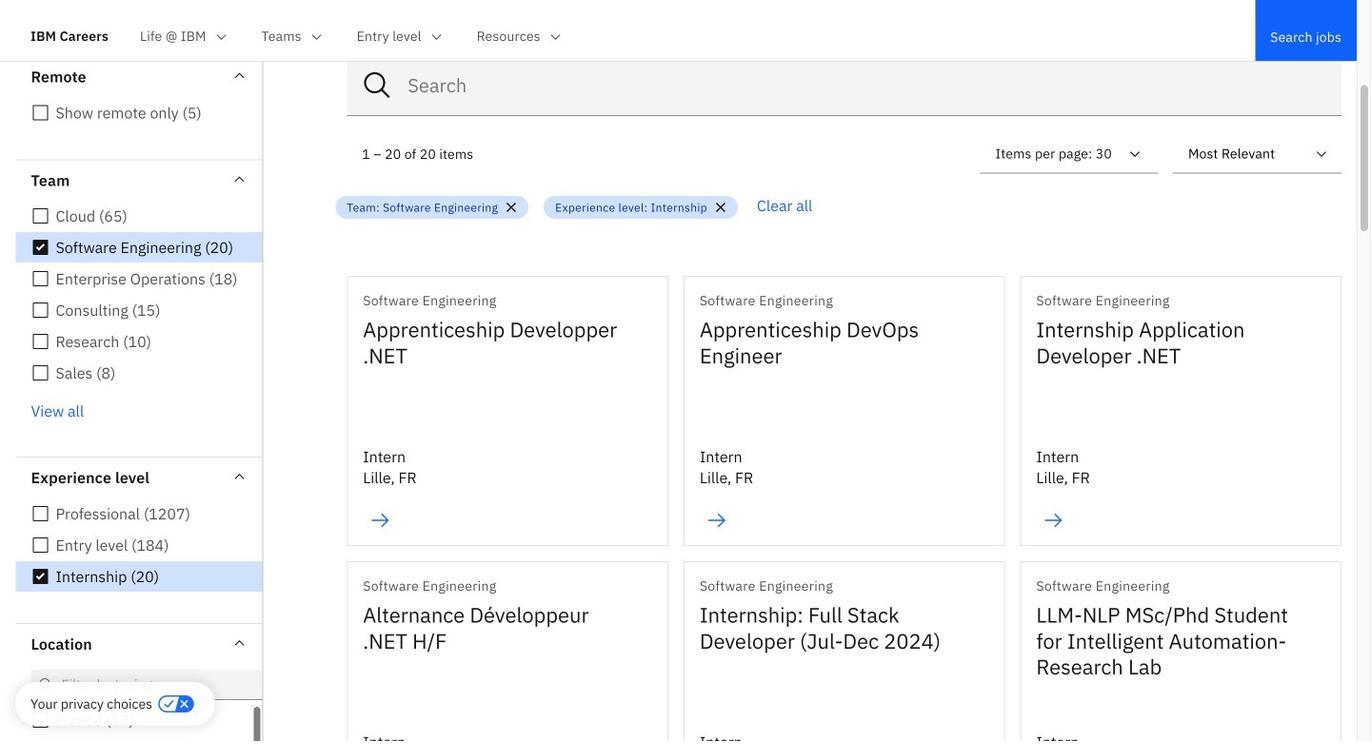 Task type: locate. For each thing, give the bounding box(es) containing it.
your privacy choices element
[[30, 694, 152, 715]]



Task type: vqa. For each thing, say whether or not it's contained in the screenshot.
Let's talk element
no



